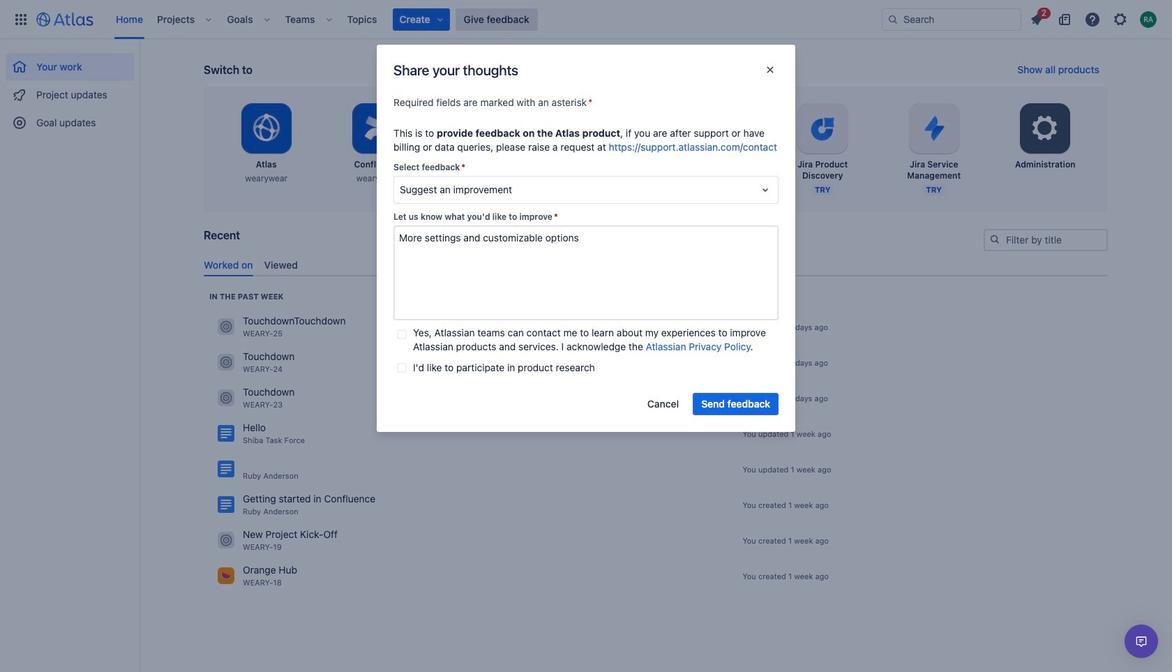 Task type: vqa. For each thing, say whether or not it's contained in the screenshot.
Search projects icon
no



Task type: locate. For each thing, give the bounding box(es) containing it.
0 vertical spatial confluence image
[[218, 425, 235, 442]]

open intercom messenger image
[[1134, 633, 1150, 650]]

1 confluence image from the top
[[218, 425, 235, 442]]

confluence image
[[218, 425, 235, 442], [218, 461, 235, 478]]

1 vertical spatial confluence image
[[218, 461, 235, 478]]

None text field
[[394, 225, 779, 320]]

townsquare image
[[218, 354, 235, 371], [218, 390, 235, 407], [218, 532, 235, 549], [218, 568, 235, 585]]

confluence image
[[218, 497, 235, 513]]

open image
[[757, 182, 774, 198]]

group
[[6, 39, 134, 141]]

Search field
[[882, 8, 1022, 30]]

2 townsquare image from the top
[[218, 390, 235, 407]]

1 townsquare image from the top
[[218, 354, 235, 371]]

heading
[[209, 291, 284, 302]]

banner
[[0, 0, 1173, 39]]

tab list
[[198, 253, 1114, 276]]

top element
[[8, 0, 882, 39]]

None search field
[[882, 8, 1022, 30]]

settings image
[[1029, 112, 1063, 145]]



Task type: describe. For each thing, give the bounding box(es) containing it.
close modal image
[[762, 61, 779, 78]]

help image
[[1085, 11, 1102, 28]]

3 townsquare image from the top
[[218, 532, 235, 549]]

4 townsquare image from the top
[[218, 568, 235, 585]]

Filter by title field
[[986, 230, 1107, 250]]

townsquare image
[[218, 319, 235, 335]]

search image
[[990, 234, 1001, 245]]

search image
[[888, 14, 899, 25]]

2 confluence image from the top
[[218, 461, 235, 478]]



